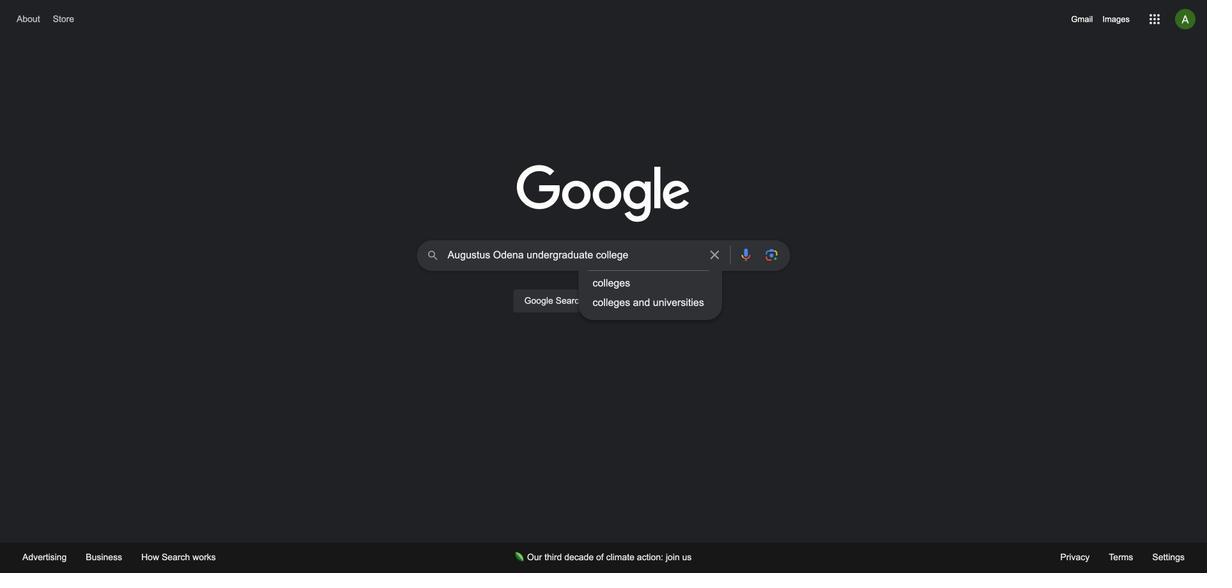 Task type: describe. For each thing, give the bounding box(es) containing it.
search by voice image
[[739, 247, 754, 263]]

Search text field
[[448, 248, 700, 265]]



Task type: locate. For each thing, give the bounding box(es) containing it.
list box
[[579, 274, 722, 313]]

google image
[[517, 165, 691, 224]]

None search field
[[13, 237, 1195, 327]]

search by image image
[[764, 247, 780, 263]]



Task type: vqa. For each thing, say whether or not it's contained in the screenshot.
the Dine-
no



